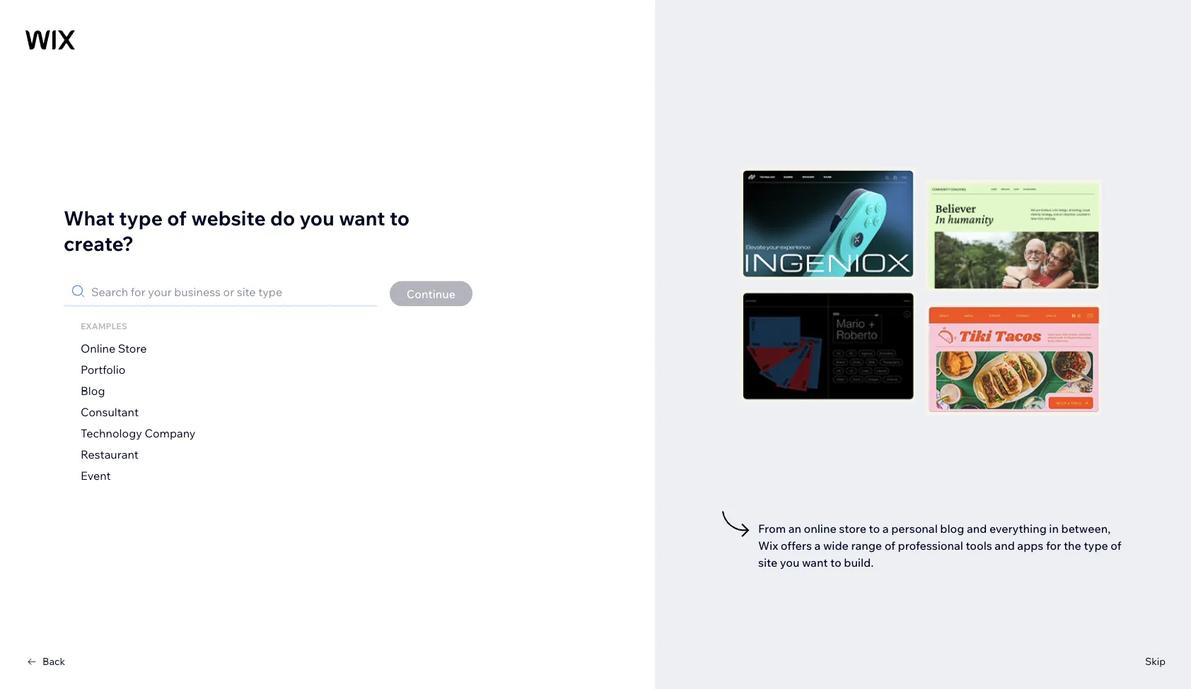 Task type: vqa. For each thing, say whether or not it's contained in the screenshot.
Back Button at the bottom left
yes



Task type: describe. For each thing, give the bounding box(es) containing it.
you inside from an online store to a personal blog and everything in between, wix offers a wide range of professional tools and apps for the type of site you want to build.
[[780, 556, 800, 570]]

an
[[789, 522, 802, 536]]

back
[[42, 656, 65, 668]]

store
[[839, 522, 867, 536]]

what type of website do you want to create?
[[64, 206, 410, 256]]

online
[[81, 341, 116, 356]]

between,
[[1062, 522, 1111, 536]]

consultant
[[81, 405, 139, 419]]

type inside from an online store to a personal blog and everything in between, wix offers a wide range of professional tools and apps for the type of site you want to build.
[[1084, 539, 1109, 553]]

technology company button
[[81, 425, 196, 442]]

professional
[[898, 539, 964, 553]]

1 horizontal spatial to
[[831, 556, 842, 570]]

site
[[759, 556, 778, 570]]

event button
[[81, 467, 111, 484]]

personal
[[892, 522, 938, 536]]

2 horizontal spatial to
[[869, 522, 880, 536]]

portfolio button
[[81, 361, 126, 378]]

2 horizontal spatial of
[[1111, 539, 1122, 553]]

portfolio
[[81, 363, 126, 377]]

offers
[[781, 539, 812, 553]]

to inside what type of website do you want to create?
[[390, 206, 410, 231]]

of inside what type of website do you want to create?
[[167, 206, 187, 231]]

tools
[[966, 539, 993, 553]]

online store portfolio blog consultant technology company restaurant event
[[81, 341, 196, 483]]

want inside what type of website do you want to create?
[[339, 206, 385, 231]]

skip button
[[1146, 656, 1166, 669]]

do
[[270, 206, 295, 231]]

wide
[[824, 539, 849, 553]]

want inside from an online store to a personal blog and everything in between, wix offers a wide range of professional tools and apps for the type of site you want to build.
[[802, 556, 828, 570]]

back button
[[25, 656, 65, 669]]

build.
[[844, 556, 874, 570]]



Task type: locate. For each thing, give the bounding box(es) containing it.
want
[[339, 206, 385, 231], [802, 556, 828, 570]]

type down between,
[[1084, 539, 1109, 553]]

0 horizontal spatial type
[[119, 206, 163, 231]]

type inside what type of website do you want to create?
[[119, 206, 163, 231]]

1 horizontal spatial a
[[883, 522, 889, 536]]

of right "the"
[[1111, 539, 1122, 553]]

apps
[[1018, 539, 1044, 553]]

of left website
[[167, 206, 187, 231]]

0 horizontal spatial you
[[300, 206, 335, 231]]

0 vertical spatial a
[[883, 522, 889, 536]]

1 horizontal spatial type
[[1084, 539, 1109, 553]]

1 horizontal spatial you
[[780, 556, 800, 570]]

0 horizontal spatial a
[[815, 539, 821, 553]]

from an online store to a personal blog and everything in between, wix offers a wide range of professional tools and apps for the type of site you want to build.
[[759, 522, 1122, 570]]

1 vertical spatial to
[[869, 522, 880, 536]]

a
[[883, 522, 889, 536], [815, 539, 821, 553]]

create?
[[64, 231, 134, 256]]

to
[[390, 206, 410, 231], [869, 522, 880, 536], [831, 556, 842, 570]]

blog
[[81, 384, 105, 398]]

of
[[167, 206, 187, 231], [885, 539, 896, 553], [1111, 539, 1122, 553]]

the
[[1064, 539, 1082, 553]]

what
[[64, 206, 115, 231]]

Search for your business or site type field
[[87, 278, 371, 306]]

1 horizontal spatial of
[[885, 539, 896, 553]]

1 vertical spatial you
[[780, 556, 800, 570]]

0 vertical spatial type
[[119, 206, 163, 231]]

1 horizontal spatial and
[[995, 539, 1015, 553]]

event
[[81, 469, 111, 483]]

1 vertical spatial want
[[802, 556, 828, 570]]

wix
[[759, 539, 779, 553]]

and up tools
[[967, 522, 987, 536]]

blog
[[941, 522, 965, 536]]

1 vertical spatial a
[[815, 539, 821, 553]]

0 horizontal spatial to
[[390, 206, 410, 231]]

restaurant
[[81, 448, 139, 462]]

0 vertical spatial you
[[300, 206, 335, 231]]

skip
[[1146, 656, 1166, 668]]

and
[[967, 522, 987, 536], [995, 539, 1015, 553]]

you
[[300, 206, 335, 231], [780, 556, 800, 570]]

you inside what type of website do you want to create?
[[300, 206, 335, 231]]

online store button
[[81, 340, 147, 357]]

2 vertical spatial to
[[831, 556, 842, 570]]

examples
[[81, 321, 127, 332]]

store
[[118, 341, 147, 356]]

you right do
[[300, 206, 335, 231]]

and down everything at the bottom of page
[[995, 539, 1015, 553]]

1 vertical spatial and
[[995, 539, 1015, 553]]

a left personal
[[883, 522, 889, 536]]

type
[[119, 206, 163, 231], [1084, 539, 1109, 553]]

technology
[[81, 426, 142, 441]]

blog button
[[81, 382, 105, 399]]

of right the 'range'
[[885, 539, 896, 553]]

in
[[1050, 522, 1059, 536]]

1 vertical spatial type
[[1084, 539, 1109, 553]]

0 vertical spatial and
[[967, 522, 987, 536]]

0 horizontal spatial and
[[967, 522, 987, 536]]

0 vertical spatial to
[[390, 206, 410, 231]]

range
[[852, 539, 883, 553]]

restaurant button
[[81, 446, 139, 463]]

company
[[145, 426, 196, 441]]

0 horizontal spatial of
[[167, 206, 187, 231]]

everything
[[990, 522, 1047, 536]]

a down online
[[815, 539, 821, 553]]

website
[[191, 206, 266, 231]]

for
[[1047, 539, 1062, 553]]

type up create?
[[119, 206, 163, 231]]

you down offers
[[780, 556, 800, 570]]

consultant button
[[81, 404, 139, 421]]

0 vertical spatial want
[[339, 206, 385, 231]]

online
[[804, 522, 837, 536]]

from
[[759, 522, 786, 536]]

1 horizontal spatial want
[[802, 556, 828, 570]]

0 horizontal spatial want
[[339, 206, 385, 231]]



